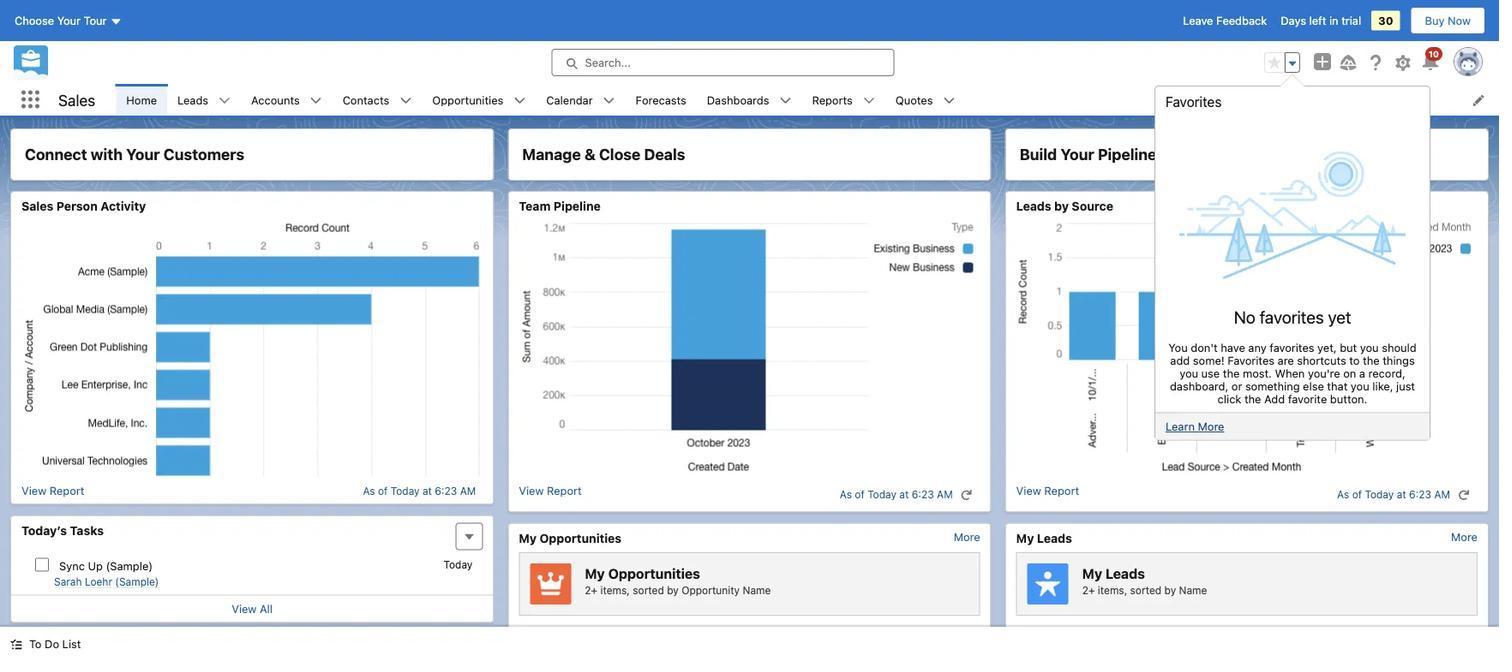 Task type: describe. For each thing, give the bounding box(es) containing it.
a
[[1360, 367, 1366, 380]]

view for manage & close deals
[[519, 485, 544, 498]]

sorted for close
[[633, 585, 664, 597]]

today's
[[21, 524, 67, 538]]

choose your tour button
[[14, 7, 123, 34]]

learn more
[[1166, 420, 1225, 433]]

favorite
[[1288, 393, 1328, 406]]

or
[[1232, 380, 1243, 393]]

opportunity
[[682, 585, 740, 597]]

accounts list item
[[241, 84, 332, 116]]

0 horizontal spatial am
[[460, 485, 476, 497]]

days left in trial
[[1281, 14, 1362, 27]]

to
[[29, 638, 42, 651]]

buy now
[[1425, 14, 1471, 27]]

my for my leads 2+ items, sorted by name
[[1083, 566, 1103, 582]]

calendar list item
[[536, 84, 626, 116]]

more link for build your pipeline
[[1452, 531, 1478, 544]]

on
[[1344, 367, 1357, 380]]

6:​23 for build your pipeline
[[1410, 489, 1432, 501]]

text default image up show more my opportunities records element
[[961, 490, 973, 502]]

you left use
[[1180, 367, 1199, 380]]

else
[[1303, 380, 1325, 393]]

choose
[[15, 14, 54, 27]]

reports link
[[802, 84, 863, 116]]

1 vertical spatial (sample)
[[115, 577, 159, 589]]

button.
[[1331, 393, 1368, 406]]

view report for deals
[[519, 485, 582, 498]]

leave
[[1183, 14, 1214, 27]]

items, for close
[[601, 585, 630, 597]]

text default image for opportunities
[[514, 95, 526, 107]]

opportunities for my opportunities
[[540, 532, 622, 546]]

accounts link
[[241, 84, 310, 116]]

no favorites yet
[[1234, 307, 1352, 327]]

something
[[1246, 380, 1300, 393]]

view for build your pipeline
[[1017, 485, 1042, 498]]

learn
[[1166, 420, 1195, 433]]

am for build
[[1435, 489, 1451, 501]]

forecasts
[[636, 93, 687, 106]]

connect
[[25, 145, 87, 164]]

show more my leads records element
[[1452, 531, 1478, 544]]

by for build your pipeline
[[1165, 585, 1177, 597]]

have
[[1221, 341, 1246, 354]]

click
[[1218, 393, 1242, 406]]

view all
[[232, 603, 273, 616]]

1 horizontal spatial your
[[126, 145, 160, 164]]

view report link for deals
[[519, 485, 582, 505]]

but
[[1340, 341, 1357, 354]]

as for manage & close deals
[[840, 489, 852, 501]]

report for deals
[[547, 485, 582, 498]]

6:​23 for manage & close deals
[[912, 489, 934, 501]]

like,
[[1373, 380, 1394, 393]]

report for customers
[[50, 485, 84, 498]]

30
[[1379, 14, 1394, 27]]

my opportunities 2+ items, sorted by opportunity name
[[585, 566, 771, 597]]

2+ for &
[[585, 585, 598, 597]]

choose your tour
[[15, 14, 107, 27]]

contacts link
[[332, 84, 400, 116]]

my leads link
[[1017, 531, 1072, 546]]

sync
[[59, 560, 85, 573]]

my for my leads
[[1017, 532, 1034, 546]]

opportunities for my opportunities 2+ items, sorted by opportunity name
[[608, 566, 701, 582]]

do
[[45, 638, 59, 651]]

sarah loehr (sample) link
[[54, 577, 159, 589]]

quotes
[[896, 93, 933, 106]]

forecasts link
[[626, 84, 697, 116]]

dashboards
[[707, 93, 770, 106]]

you right to
[[1361, 341, 1379, 354]]

buy
[[1425, 14, 1445, 27]]

opportunities list item
[[422, 84, 536, 116]]

add
[[1171, 354, 1190, 367]]

today's tasks
[[21, 524, 104, 538]]

shortcuts
[[1298, 354, 1347, 367]]

tour
[[84, 14, 107, 27]]

name inside "my leads 2+ items, sorted by name"
[[1179, 585, 1208, 597]]

close
[[599, 145, 641, 164]]

sync up (sample) sarah loehr (sample)
[[54, 560, 159, 589]]

text default image inside to do list button
[[10, 639, 22, 651]]

1 horizontal spatial more
[[1198, 420, 1225, 433]]

tasks
[[70, 524, 104, 538]]

to do list
[[29, 638, 81, 651]]

to
[[1350, 354, 1360, 367]]

record,
[[1369, 367, 1406, 380]]

should
[[1382, 341, 1417, 354]]

my leads 2+ items, sorted by name
[[1083, 566, 1208, 597]]

loehr
[[85, 577, 112, 589]]

add
[[1265, 393, 1285, 406]]

when
[[1275, 367, 1305, 380]]

today's events
[[21, 642, 110, 656]]

days
[[1281, 14, 1307, 27]]

contacts list item
[[332, 84, 422, 116]]

to do list button
[[0, 628, 91, 662]]

manage & close deals
[[522, 145, 686, 164]]

in
[[1330, 14, 1339, 27]]

3 view report from the left
[[1017, 485, 1080, 498]]

no
[[1234, 307, 1256, 327]]

your for choose
[[57, 14, 81, 27]]

as of today at 6:​23 am for manage & close deals
[[840, 489, 953, 501]]

as for build your pipeline
[[1338, 489, 1350, 501]]

leave feedback
[[1183, 14, 1267, 27]]

leads link
[[167, 84, 219, 116]]

connect with your customers
[[25, 145, 244, 164]]

0 horizontal spatial at
[[423, 485, 432, 497]]

text default image for quotes
[[944, 95, 956, 107]]

dashboard,
[[1170, 380, 1229, 393]]

your for build
[[1061, 145, 1095, 164]]

leads inside "my leads 2+ items, sorted by name"
[[1106, 566, 1146, 582]]

by for manage & close deals
[[667, 585, 679, 597]]

name inside my opportunities 2+ items, sorted by opportunity name
[[743, 585, 771, 597]]

&
[[585, 145, 596, 164]]

deals
[[644, 145, 686, 164]]

activity
[[101, 199, 146, 213]]

trial
[[1342, 14, 1362, 27]]

text default image for calendar
[[603, 95, 615, 107]]

you don't have any favorites yet, but you should add some! favorites are shortcuts to the things you use the most. when you're on a record, dashboard, or something else that you like, just click the add favorite button.
[[1169, 341, 1417, 406]]

today's
[[21, 642, 68, 656]]

with
[[91, 145, 123, 164]]

2+ for your
[[1083, 585, 1095, 597]]

build
[[1020, 145, 1057, 164]]

learn more link
[[1166, 420, 1225, 433]]



Task type: locate. For each thing, give the bounding box(es) containing it.
leads list item
[[167, 84, 241, 116]]

left
[[1310, 14, 1327, 27]]

1 horizontal spatial as of today at 6:​23 am
[[840, 489, 953, 501]]

view report up today's
[[21, 485, 84, 498]]

sorted
[[633, 585, 664, 597], [1131, 585, 1162, 597]]

accounts
[[251, 93, 300, 106]]

more for build your pipeline
[[1452, 531, 1478, 544]]

1 horizontal spatial the
[[1245, 393, 1262, 406]]

1 horizontal spatial at
[[900, 489, 909, 501]]

most.
[[1243, 367, 1272, 380]]

0 horizontal spatial pipeline
[[554, 199, 601, 213]]

more for manage & close deals
[[954, 531, 981, 544]]

sarah
[[54, 577, 82, 589]]

events
[[71, 642, 110, 656]]

1 vertical spatial pipeline
[[554, 199, 601, 213]]

1 horizontal spatial favorites
[[1228, 354, 1275, 367]]

text default image right contacts
[[400, 95, 412, 107]]

0 horizontal spatial sorted
[[633, 585, 664, 597]]

your
[[57, 14, 81, 27], [126, 145, 160, 164], [1061, 145, 1095, 164]]

1 items, from the left
[[601, 585, 630, 597]]

1 vertical spatial favorites
[[1228, 354, 1275, 367]]

you
[[1169, 341, 1188, 354]]

list
[[62, 638, 81, 651]]

0 horizontal spatial favorites
[[1166, 94, 1222, 110]]

report up today's tasks
[[50, 485, 84, 498]]

1 2+ from the left
[[585, 585, 598, 597]]

2 horizontal spatial report
[[1045, 485, 1080, 498]]

view report link
[[21, 485, 84, 498], [519, 485, 582, 505], [1017, 485, 1080, 505]]

sales up connect
[[58, 91, 95, 109]]

my for my opportunities
[[519, 532, 537, 546]]

sorted inside my opportunities 2+ items, sorted by opportunity name
[[633, 585, 664, 597]]

2 view report link from the left
[[519, 485, 582, 505]]

view left all
[[232, 603, 257, 616]]

1 horizontal spatial 6:​23
[[912, 489, 934, 501]]

any
[[1249, 341, 1267, 354]]

view report link for customers
[[21, 485, 84, 498]]

quotes link
[[886, 84, 944, 116]]

team pipeline
[[519, 199, 601, 213]]

0 vertical spatial (sample)
[[106, 560, 153, 573]]

list
[[116, 84, 1500, 116]]

text default image
[[310, 95, 322, 107], [603, 95, 615, 107], [780, 95, 792, 107], [863, 95, 875, 107], [944, 95, 956, 107], [1458, 490, 1470, 502], [10, 639, 22, 651]]

2 horizontal spatial view report
[[1017, 485, 1080, 498]]

text default image inside the leads list item
[[219, 95, 231, 107]]

1 view report link from the left
[[21, 485, 84, 498]]

text default image inside contacts list item
[[400, 95, 412, 107]]

my for my opportunities 2+ items, sorted by opportunity name
[[585, 566, 605, 582]]

yet
[[1328, 307, 1352, 327]]

2+ inside my opportunities 2+ items, sorted by opportunity name
[[585, 585, 598, 597]]

2 horizontal spatial of
[[1353, 489, 1363, 501]]

by inside "my leads 2+ items, sorted by name"
[[1165, 585, 1177, 597]]

0 horizontal spatial report
[[50, 485, 84, 498]]

0 horizontal spatial your
[[57, 14, 81, 27]]

sales
[[58, 91, 95, 109], [21, 199, 53, 213]]

home link
[[116, 84, 167, 116]]

1 horizontal spatial report
[[547, 485, 582, 498]]

sales for sales
[[58, 91, 95, 109]]

text default image for leads
[[219, 95, 231, 107]]

2+ inside "my leads 2+ items, sorted by name"
[[1083, 585, 1095, 597]]

text default image inside reports list item
[[863, 95, 875, 107]]

my inside my opportunities 2+ items, sorted by opportunity name
[[585, 566, 605, 582]]

don't
[[1191, 341, 1218, 354]]

as
[[363, 485, 375, 497], [840, 489, 852, 501], [1338, 489, 1350, 501]]

1 horizontal spatial view report
[[519, 485, 582, 498]]

text default image for dashboards
[[780, 95, 792, 107]]

1 horizontal spatial sorted
[[1131, 585, 1162, 597]]

1 horizontal spatial sales
[[58, 91, 95, 109]]

2 sorted from the left
[[1131, 585, 1162, 597]]

view
[[21, 485, 46, 498], [519, 485, 544, 498], [1017, 485, 1042, 498], [232, 603, 257, 616]]

quotes list item
[[886, 84, 966, 116]]

search...
[[585, 56, 631, 69]]

my inside "my leads 2+ items, sorted by name"
[[1083, 566, 1103, 582]]

view report link up today's
[[21, 485, 84, 498]]

2 2+ from the left
[[1083, 585, 1095, 597]]

by
[[1055, 199, 1069, 213], [667, 585, 679, 597], [1165, 585, 1177, 597]]

0 horizontal spatial view report
[[21, 485, 84, 498]]

text default image for reports
[[863, 95, 875, 107]]

1 horizontal spatial more link
[[1452, 531, 1478, 544]]

favorites up when
[[1270, 341, 1315, 354]]

2 horizontal spatial as
[[1338, 489, 1350, 501]]

as of today at 6:​23 am for build your pipeline
[[1338, 489, 1451, 501]]

of for build your pipeline
[[1353, 489, 1363, 501]]

2 horizontal spatial as of today at 6:​23 am
[[1338, 489, 1451, 501]]

1 horizontal spatial pipeline
[[1098, 145, 1157, 164]]

at for manage & close deals
[[900, 489, 909, 501]]

leads
[[178, 93, 208, 106], [1017, 199, 1052, 213], [1037, 532, 1072, 546], [1106, 566, 1146, 582]]

sales person activity
[[21, 199, 146, 213]]

source
[[1072, 199, 1114, 213]]

are
[[1278, 354, 1294, 367]]

1 horizontal spatial 2+
[[1083, 585, 1095, 597]]

use
[[1202, 367, 1220, 380]]

0 horizontal spatial 6:​23
[[435, 485, 457, 497]]

1 name from the left
[[743, 585, 771, 597]]

0 vertical spatial favorites
[[1260, 307, 1324, 327]]

6:​23
[[435, 485, 457, 497], [912, 489, 934, 501], [1410, 489, 1432, 501]]

text default image left accounts
[[219, 95, 231, 107]]

of
[[378, 485, 388, 497], [855, 489, 865, 501], [1353, 489, 1363, 501]]

calendar link
[[536, 84, 603, 116]]

2 view report from the left
[[519, 485, 582, 498]]

buy now button
[[1411, 7, 1486, 34]]

up
[[88, 560, 103, 573]]

1 horizontal spatial as
[[840, 489, 852, 501]]

the right or
[[1245, 393, 1262, 406]]

person
[[56, 199, 98, 213]]

search... button
[[552, 49, 895, 76]]

0 horizontal spatial of
[[378, 485, 388, 497]]

reports
[[812, 93, 853, 106]]

2 horizontal spatial more
[[1452, 531, 1478, 544]]

0 vertical spatial opportunities
[[432, 93, 504, 106]]

all
[[260, 603, 273, 616]]

opportunities inside my opportunities 2+ items, sorted by opportunity name
[[608, 566, 701, 582]]

pipeline up source
[[1098, 145, 1157, 164]]

view report up my leads link
[[1017, 485, 1080, 498]]

1 report from the left
[[50, 485, 84, 498]]

more link for manage & close deals
[[954, 531, 981, 544]]

2+
[[585, 585, 598, 597], [1083, 585, 1095, 597]]

favorites
[[1166, 94, 1222, 110], [1228, 354, 1275, 367]]

your inside dropdown button
[[57, 14, 81, 27]]

your right "build"
[[1061, 145, 1095, 164]]

manage
[[522, 145, 581, 164]]

some!
[[1193, 354, 1225, 367]]

view all link
[[232, 603, 273, 616]]

leads by source
[[1017, 199, 1114, 213]]

0 horizontal spatial by
[[667, 585, 679, 597]]

sales for sales person activity
[[21, 199, 53, 213]]

now
[[1448, 14, 1471, 27]]

view report up my opportunities link
[[519, 485, 582, 498]]

list containing home
[[116, 84, 1500, 116]]

1 horizontal spatial of
[[855, 489, 865, 501]]

2 items, from the left
[[1098, 585, 1128, 597]]

0 horizontal spatial name
[[743, 585, 771, 597]]

today
[[391, 485, 420, 497], [868, 489, 897, 501], [1365, 489, 1394, 501], [444, 559, 473, 571]]

0 horizontal spatial items,
[[601, 585, 630, 597]]

group
[[1265, 52, 1301, 73]]

items, for pipeline
[[1098, 585, 1128, 597]]

1 vertical spatial favorites
[[1270, 341, 1315, 354]]

opportunities inside list item
[[432, 93, 504, 106]]

0 horizontal spatial more
[[954, 531, 981, 544]]

3 view report link from the left
[[1017, 485, 1080, 505]]

that
[[1328, 380, 1348, 393]]

just
[[1397, 380, 1416, 393]]

2 horizontal spatial by
[[1165, 585, 1177, 597]]

2 more link from the left
[[1452, 531, 1478, 544]]

0 horizontal spatial view report link
[[21, 485, 84, 498]]

1 vertical spatial opportunities
[[540, 532, 622, 546]]

view for connect with your customers
[[21, 485, 46, 498]]

text default image right reports
[[863, 95, 875, 107]]

1 horizontal spatial am
[[937, 489, 953, 501]]

0 vertical spatial sales
[[58, 91, 95, 109]]

you right that
[[1351, 380, 1370, 393]]

home
[[126, 93, 157, 106]]

leave feedback link
[[1183, 14, 1267, 27]]

dashboards list item
[[697, 84, 802, 116]]

as of today at 6:​23 am
[[363, 485, 476, 497], [840, 489, 953, 501], [1338, 489, 1451, 501]]

0 horizontal spatial more link
[[954, 531, 981, 544]]

items,
[[601, 585, 630, 597], [1098, 585, 1128, 597]]

contacts
[[343, 93, 390, 106]]

2 report from the left
[[547, 485, 582, 498]]

text default image for contacts
[[400, 95, 412, 107]]

1 sorted from the left
[[633, 585, 664, 597]]

view up today's
[[21, 485, 46, 498]]

sync up (sample) link
[[59, 560, 153, 573]]

view report
[[21, 485, 84, 498], [519, 485, 582, 498], [1017, 485, 1080, 498]]

my opportunities
[[519, 532, 622, 546]]

the
[[1363, 354, 1380, 367], [1223, 367, 1240, 380], [1245, 393, 1262, 406]]

sorted for pipeline
[[1131, 585, 1162, 597]]

2 horizontal spatial at
[[1397, 489, 1407, 501]]

2 vertical spatial opportunities
[[608, 566, 701, 582]]

view report for customers
[[21, 485, 84, 498]]

my opportunities link
[[519, 531, 622, 546]]

text default image
[[219, 95, 231, 107], [400, 95, 412, 107], [514, 95, 526, 107], [961, 490, 973, 502]]

favorites down leave
[[1166, 94, 1222, 110]]

text default image inside the quotes list item
[[944, 95, 956, 107]]

text default image right accounts
[[310, 95, 322, 107]]

am for manage
[[937, 489, 953, 501]]

show more my opportunities records element
[[954, 531, 981, 544]]

0 horizontal spatial 2+
[[585, 585, 598, 597]]

favorites inside you don't have any favorites yet, but you should add some! favorites are shortcuts to the things you use the most. when you're on a record, dashboard, or something else that you like, just click the add favorite button.
[[1270, 341, 1315, 354]]

2 horizontal spatial the
[[1363, 354, 1380, 367]]

1 vertical spatial sales
[[21, 199, 53, 213]]

you're
[[1308, 367, 1341, 380]]

yet,
[[1318, 341, 1337, 354]]

text default image down search...
[[603, 95, 615, 107]]

text default image inside calendar list item
[[603, 95, 615, 107]]

your right with on the left
[[126, 145, 160, 164]]

text default image inside opportunities list item
[[514, 95, 526, 107]]

text default image for accounts
[[310, 95, 322, 107]]

text default image up show more my leads records element
[[1458, 490, 1470, 502]]

favorites inside you don't have any favorites yet, but you should add some! favorites are shortcuts to the things you use the most. when you're on a record, dashboard, or something else that you like, just click the add favorite button.
[[1228, 354, 1275, 367]]

favorites
[[1260, 307, 1324, 327], [1270, 341, 1315, 354]]

0 vertical spatial favorites
[[1166, 94, 1222, 110]]

2 horizontal spatial your
[[1061, 145, 1095, 164]]

sorted inside "my leads 2+ items, sorted by name"
[[1131, 585, 1162, 597]]

at for build your pipeline
[[1397, 489, 1407, 501]]

report up my opportunities link
[[547, 485, 582, 498]]

0 horizontal spatial as of today at 6:​23 am
[[363, 485, 476, 497]]

(sample)
[[106, 560, 153, 573], [115, 577, 159, 589]]

sales left person
[[21, 199, 53, 213]]

text default image inside dashboards list item
[[780, 95, 792, 107]]

the right use
[[1223, 367, 1240, 380]]

text default image left reports link in the right top of the page
[[780, 95, 792, 107]]

feedback
[[1217, 14, 1267, 27]]

1 horizontal spatial items,
[[1098, 585, 1128, 597]]

text default image right quotes
[[944, 95, 956, 107]]

2 horizontal spatial 6:​23
[[1410, 489, 1432, 501]]

1 horizontal spatial view report link
[[519, 485, 582, 505]]

items, inside my opportunities 2+ items, sorted by opportunity name
[[601, 585, 630, 597]]

pipeline right team at top
[[554, 199, 601, 213]]

favorites up are
[[1260, 307, 1324, 327]]

leads inside list item
[[178, 93, 208, 106]]

3 report from the left
[[1045, 485, 1080, 498]]

view up my opportunities link
[[519, 485, 544, 498]]

2 name from the left
[[1179, 585, 1208, 597]]

items, inside "my leads 2+ items, sorted by name"
[[1098, 585, 1128, 597]]

2 horizontal spatial am
[[1435, 489, 1451, 501]]

by inside my opportunities 2+ items, sorted by opportunity name
[[667, 585, 679, 597]]

(sample) down sync up (sample) link
[[115, 577, 159, 589]]

0 horizontal spatial sales
[[21, 199, 53, 213]]

0 vertical spatial pipeline
[[1098, 145, 1157, 164]]

1 horizontal spatial name
[[1179, 585, 1208, 597]]

of for manage & close deals
[[855, 489, 865, 501]]

1 more link from the left
[[954, 531, 981, 544]]

things
[[1383, 354, 1415, 367]]

10 button
[[1421, 47, 1443, 73]]

text default image left the calendar
[[514, 95, 526, 107]]

0 horizontal spatial as
[[363, 485, 375, 497]]

(sample) up sarah loehr (sample) link
[[106, 560, 153, 573]]

favorites up or
[[1228, 354, 1275, 367]]

view report link up my opportunities link
[[519, 485, 582, 505]]

the right to
[[1363, 354, 1380, 367]]

your left the tour
[[57, 14, 81, 27]]

text default image inside accounts list item
[[310, 95, 322, 107]]

view up my leads link
[[1017, 485, 1042, 498]]

my leads
[[1017, 532, 1072, 546]]

text default image left to
[[10, 639, 22, 651]]

opportunities
[[432, 93, 504, 106], [540, 532, 622, 546], [608, 566, 701, 582]]

1 horizontal spatial by
[[1055, 199, 1069, 213]]

reports list item
[[802, 84, 886, 116]]

customers
[[164, 145, 244, 164]]

report up my leads link
[[1045, 485, 1080, 498]]

view report link up my leads link
[[1017, 485, 1080, 505]]

10
[[1429, 49, 1440, 59]]

calendar
[[546, 93, 593, 106]]

2 horizontal spatial view report link
[[1017, 485, 1080, 505]]

dashboards link
[[697, 84, 780, 116]]

1 view report from the left
[[21, 485, 84, 498]]

0 horizontal spatial the
[[1223, 367, 1240, 380]]



Task type: vqa. For each thing, say whether or not it's contained in the screenshot.
the topmost Manager
no



